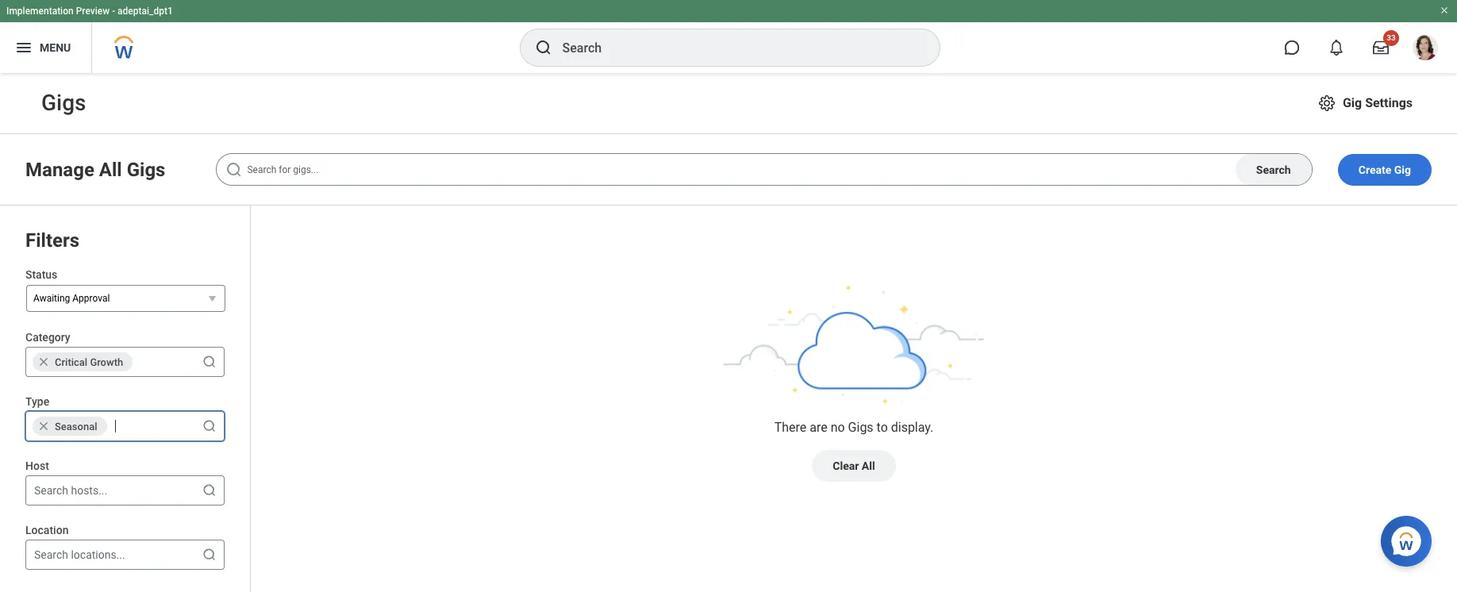 Task type: locate. For each thing, give the bounding box(es) containing it.
all inside button
[[862, 459, 875, 472]]

manage
[[25, 158, 94, 181]]

1 vertical spatial gig
[[1395, 163, 1412, 176]]

0 vertical spatial all
[[99, 158, 122, 181]]

gig right gear image
[[1343, 95, 1363, 110]]

gig
[[1343, 95, 1363, 110], [1395, 163, 1412, 176]]

1 horizontal spatial search image
[[534, 38, 553, 57]]

0 horizontal spatial gigs
[[127, 158, 166, 181]]

1 vertical spatial gigs
[[848, 420, 874, 435]]

type
[[25, 395, 49, 408]]

profile logan mcneil image
[[1413, 35, 1439, 64]]

gigs
[[127, 158, 166, 181], [848, 420, 874, 435]]

location
[[25, 524, 69, 537]]

0 vertical spatial gigs
[[127, 158, 166, 181]]

search
[[1257, 163, 1291, 176], [34, 484, 68, 497], [34, 549, 68, 561]]

1 vertical spatial search image
[[202, 418, 218, 434]]

0 horizontal spatial gig
[[1343, 95, 1363, 110]]

inbox large image
[[1374, 40, 1389, 56]]

host
[[25, 460, 49, 472]]

1 horizontal spatial all
[[862, 459, 875, 472]]

gig right create
[[1395, 163, 1412, 176]]

search for search
[[1257, 163, 1291, 176]]

33 button
[[1364, 30, 1400, 65]]

0 vertical spatial search image
[[534, 38, 553, 57]]

approval
[[72, 293, 110, 304]]

search image
[[534, 38, 553, 57], [202, 418, 218, 434]]

0 horizontal spatial all
[[99, 158, 122, 181]]

gear image
[[1318, 94, 1337, 113]]

1 vertical spatial search
[[34, 484, 68, 497]]

justify image
[[14, 38, 33, 57]]

display.
[[891, 420, 934, 435]]

all right clear
[[862, 459, 875, 472]]

all
[[99, 158, 122, 181], [862, 459, 875, 472]]

there
[[775, 420, 807, 435]]

search button
[[1236, 154, 1312, 185]]

filters
[[25, 229, 79, 252]]

0 vertical spatial search
[[1257, 163, 1291, 176]]

0 horizontal spatial search image
[[202, 418, 218, 434]]

1 vertical spatial all
[[862, 459, 875, 472]]

gig settings
[[1343, 95, 1413, 110]]

gig settings button
[[1312, 87, 1420, 119]]

adeptai_dpt1
[[118, 6, 173, 17]]

menu button
[[0, 22, 92, 73]]

0 vertical spatial gig
[[1343, 95, 1363, 110]]

implementation preview -   adeptai_dpt1
[[6, 6, 173, 17]]

are
[[810, 420, 828, 435]]

search hosts...
[[34, 484, 107, 497]]

to
[[877, 420, 888, 435]]

hosts...
[[71, 484, 107, 497]]

implementation
[[6, 6, 74, 17]]

2 vertical spatial search
[[34, 549, 68, 561]]

menu banner
[[0, 0, 1458, 73]]

1 horizontal spatial gigs
[[848, 420, 874, 435]]

Search Workday  search field
[[563, 30, 907, 65]]

search locations...
[[34, 549, 125, 561]]

search image for category
[[202, 354, 218, 370]]

1 horizontal spatial gig
[[1395, 163, 1412, 176]]

search image
[[225, 160, 244, 179], [202, 354, 218, 370], [202, 483, 218, 499], [202, 547, 218, 563]]

search inside search button
[[1257, 163, 1291, 176]]

there are no gigs to display.
[[775, 420, 934, 435]]

search for search locations...
[[34, 549, 68, 561]]

all right manage
[[99, 158, 122, 181]]

status
[[25, 268, 57, 281]]

awaiting approval button
[[26, 285, 225, 312]]

create
[[1359, 163, 1392, 176]]



Task type: describe. For each thing, give the bounding box(es) containing it.
gig inside button
[[1395, 163, 1412, 176]]

33
[[1387, 33, 1396, 42]]

no
[[831, 420, 845, 435]]

create gig
[[1359, 163, 1412, 176]]

create gig button
[[1338, 154, 1432, 185]]

clear
[[833, 459, 859, 472]]

seasonal
[[55, 421, 97, 433]]

x image
[[37, 356, 50, 368]]

settings
[[1366, 95, 1413, 110]]

clear all
[[833, 459, 875, 472]]

awaiting approval
[[33, 293, 110, 304]]

Search text field
[[216, 153, 1313, 186]]

critical growth
[[55, 356, 123, 368]]

search image for location
[[202, 547, 218, 563]]

manage all gigs
[[25, 158, 166, 181]]

locations...
[[71, 549, 125, 561]]

clear all button
[[812, 450, 896, 482]]

search image for host
[[202, 483, 218, 499]]

all for manage
[[99, 158, 122, 181]]

growth
[[90, 356, 123, 368]]

category
[[25, 331, 70, 344]]

close environment banner image
[[1440, 6, 1450, 15]]

preview
[[76, 6, 110, 17]]

notifications large image
[[1329, 40, 1345, 56]]

search for search hosts...
[[34, 484, 68, 497]]

gig inside popup button
[[1343, 95, 1363, 110]]

awaiting
[[33, 293, 70, 304]]

x image
[[37, 420, 50, 433]]

menu
[[40, 41, 71, 54]]

all for clear
[[862, 459, 875, 472]]

critical
[[55, 356, 87, 368]]

-
[[112, 6, 115, 17]]



Task type: vqa. For each thing, say whether or not it's contained in the screenshot.
Location Configure And View Chart Data 'Image'
no



